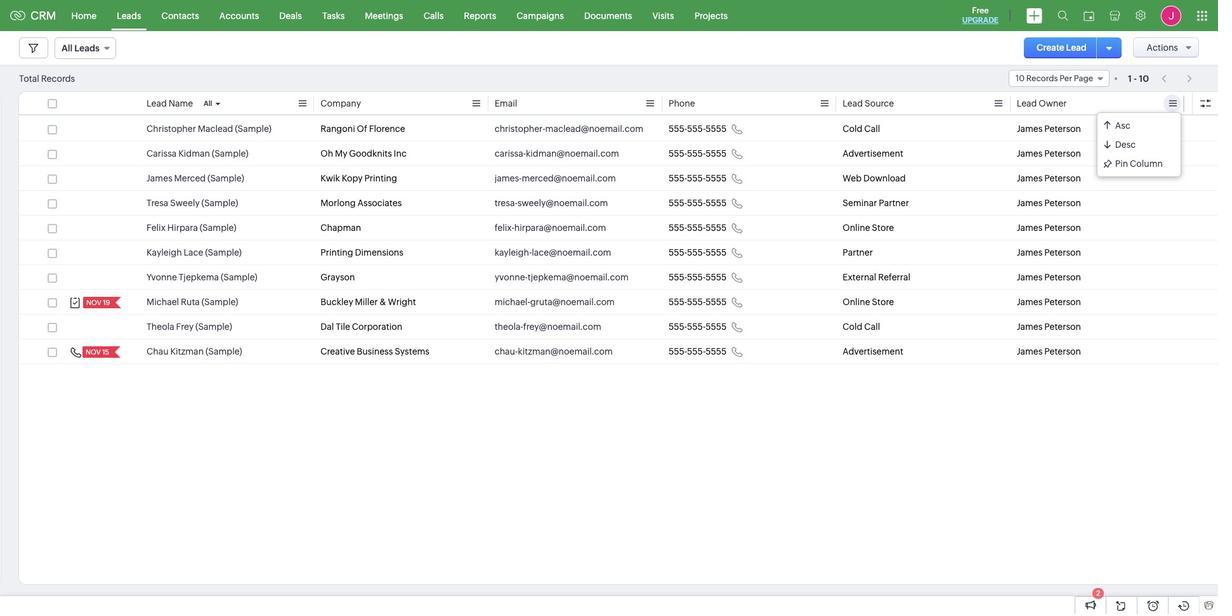 Task type: locate. For each thing, give the bounding box(es) containing it.
3 peterson from the top
[[1045, 173, 1082, 183]]

james peterson for christopher-maclead@noemail.com
[[1017, 124, 1082, 134]]

5555
[[706, 124, 727, 134], [706, 149, 727, 159], [706, 173, 727, 183], [706, 198, 727, 208], [706, 223, 727, 233], [706, 248, 727, 258], [706, 272, 727, 282], [706, 297, 727, 307], [706, 322, 727, 332], [706, 347, 727, 357]]

(sample) for carissa kidman (sample)
[[212, 149, 249, 159]]

5555 for james-merced@noemail.com
[[706, 173, 727, 183]]

creative
[[321, 347, 355, 357]]

cold for christopher-maclead@noemail.com
[[843, 124, 863, 134]]

partner down download
[[879, 198, 910, 208]]

2 online from the top
[[843, 297, 871, 307]]

lead left owner
[[1017, 98, 1038, 109]]

crm
[[30, 9, 56, 22]]

reports
[[464, 10, 497, 21]]

chau-kitzman@noemail.com
[[495, 347, 613, 357]]

1 vertical spatial printing
[[321, 248, 353, 258]]

2 advertisement from the top
[[843, 347, 904, 357]]

documents link
[[574, 0, 643, 31]]

page
[[1074, 74, 1094, 83]]

leads right home link on the left top
[[117, 10, 141, 21]]

leads inside field
[[74, 43, 100, 53]]

5 555-555-5555 from the top
[[669, 223, 727, 233]]

(sample) for chau kitzman (sample)
[[206, 347, 242, 357]]

1 horizontal spatial records
[[1027, 74, 1059, 83]]

1 vertical spatial cold
[[843, 322, 863, 332]]

6 555-555-5555 from the top
[[669, 248, 727, 258]]

1 james peterson from the top
[[1017, 124, 1082, 134]]

1 vertical spatial store
[[872, 297, 895, 307]]

(sample) inside 'link'
[[235, 124, 272, 134]]

kayleigh-
[[495, 248, 532, 258]]

printing dimensions
[[321, 248, 404, 258]]

5 peterson from the top
[[1045, 223, 1082, 233]]

5 5555 from the top
[[706, 223, 727, 233]]

nov 15 link
[[83, 347, 111, 358]]

nov for michael
[[86, 299, 102, 307]]

advertisement for chau-kitzman@noemail.com
[[843, 347, 904, 357]]

0 horizontal spatial records
[[41, 73, 75, 83]]

4 5555 from the top
[[706, 198, 727, 208]]

7 james peterson from the top
[[1017, 272, 1082, 282]]

store down seminar partner
[[872, 223, 895, 233]]

owner
[[1039, 98, 1067, 109]]

felix-hirpara@noemail.com link
[[495, 222, 606, 234]]

1 cold call from the top
[[843, 124, 881, 134]]

1 horizontal spatial leads
[[117, 10, 141, 21]]

nov
[[86, 299, 102, 307], [86, 349, 101, 356]]

james peterson for chau-kitzman@noemail.com
[[1017, 347, 1082, 357]]

0 vertical spatial leads
[[117, 10, 141, 21]]

online store down seminar partner
[[843, 223, 895, 233]]

row group
[[19, 117, 1219, 364]]

5555 for tresa-sweely@noemail.com
[[706, 198, 727, 208]]

(sample) right kitzman
[[206, 347, 242, 357]]

2 555-555-5555 from the top
[[669, 149, 727, 159]]

nov left 19
[[86, 299, 102, 307]]

4 james peterson from the top
[[1017, 198, 1082, 208]]

carissa
[[147, 149, 177, 159]]

(sample) up kayleigh lace (sample)
[[200, 223, 237, 233]]

0 vertical spatial online
[[843, 223, 871, 233]]

0 vertical spatial all
[[62, 43, 73, 53]]

upgrade
[[963, 16, 999, 25]]

create menu image
[[1027, 8, 1043, 23]]

4 peterson from the top
[[1045, 198, 1082, 208]]

inc
[[394, 149, 407, 159]]

1 horizontal spatial 10
[[1140, 73, 1150, 83]]

7 5555 from the top
[[706, 272, 727, 282]]

10
[[1140, 73, 1150, 83], [1016, 74, 1025, 83]]

rangoni of florence
[[321, 124, 405, 134]]

9 5555 from the top
[[706, 322, 727, 332]]

6 5555 from the top
[[706, 248, 727, 258]]

4 555-555-5555 from the top
[[669, 198, 727, 208]]

advertisement
[[843, 149, 904, 159], [843, 347, 904, 357]]

0 horizontal spatial all
[[62, 43, 73, 53]]

2 peterson from the top
[[1045, 149, 1082, 159]]

online for michael-gruta@noemail.com
[[843, 297, 871, 307]]

james peterson for james-merced@noemail.com
[[1017, 173, 1082, 183]]

all for all leads
[[62, 43, 73, 53]]

5555 for yvonne-tjepkema@noemail.com
[[706, 272, 727, 282]]

peterson for kidman@noemail.com
[[1045, 149, 1082, 159]]

carissa kidman (sample) link
[[147, 147, 249, 160]]

sweely@noemail.com
[[518, 198, 608, 208]]

1 vertical spatial leads
[[74, 43, 100, 53]]

1 peterson from the top
[[1045, 124, 1082, 134]]

wright
[[388, 297, 416, 307]]

1 vertical spatial all
[[204, 100, 212, 107]]

2 cold from the top
[[843, 322, 863, 332]]

lead right 'create'
[[1067, 43, 1087, 53]]

leads up 'loading' image
[[74, 43, 100, 53]]

online down "seminar"
[[843, 223, 871, 233]]

james peterson for kayleigh-lace@noemail.com
[[1017, 248, 1082, 258]]

cold call down lead source
[[843, 124, 881, 134]]

8 james peterson from the top
[[1017, 297, 1082, 307]]

7 555-555-5555 from the top
[[669, 272, 727, 282]]

yvonne-tjepkema@noemail.com
[[495, 272, 629, 282]]

0 vertical spatial nov
[[86, 299, 102, 307]]

all inside all leads field
[[62, 43, 73, 53]]

1 vertical spatial nov
[[86, 349, 101, 356]]

buckley miller & wright
[[321, 297, 416, 307]]

10 james peterson from the top
[[1017, 347, 1082, 357]]

meetings link
[[355, 0, 414, 31]]

(sample) right frey
[[196, 322, 232, 332]]

tresa-sweely@noemail.com
[[495, 198, 608, 208]]

tjepkema
[[179, 272, 219, 282]]

peterson for kitzman@noemail.com
[[1045, 347, 1082, 357]]

(sample) right maclead
[[235, 124, 272, 134]]

3 555-555-5555 from the top
[[669, 173, 727, 183]]

2 5555 from the top
[[706, 149, 727, 159]]

buckley
[[321, 297, 353, 307]]

All Leads field
[[55, 37, 116, 59]]

0 horizontal spatial 10
[[1016, 74, 1025, 83]]

(sample) down maclead
[[212, 149, 249, 159]]

printing up 'associates'
[[365, 173, 397, 183]]

8 peterson from the top
[[1045, 297, 1082, 307]]

1 vertical spatial advertisement
[[843, 347, 904, 357]]

555-555-5555 for christopher-maclead@noemail.com
[[669, 124, 727, 134]]

1 horizontal spatial printing
[[365, 173, 397, 183]]

external
[[843, 272, 877, 282]]

james for christopher-maclead@noemail.com
[[1017, 124, 1043, 134]]

james peterson for tresa-sweely@noemail.com
[[1017, 198, 1082, 208]]

of
[[357, 124, 367, 134]]

(sample) right lace
[[205, 248, 242, 258]]

lace@noemail.com
[[532, 248, 612, 258]]

cold down "external"
[[843, 322, 863, 332]]

1 online store from the top
[[843, 223, 895, 233]]

1 vertical spatial call
[[865, 322, 881, 332]]

partner
[[879, 198, 910, 208], [843, 248, 873, 258]]

rangoni
[[321, 124, 355, 134]]

555-555-5555 for james-merced@noemail.com
[[669, 173, 727, 183]]

1 horizontal spatial all
[[204, 100, 212, 107]]

all up the christopher maclead (sample)
[[204, 100, 212, 107]]

online for felix-hirpara@noemail.com
[[843, 223, 871, 233]]

(sample) for james merced (sample)
[[208, 173, 244, 183]]

tresa sweely (sample) link
[[147, 197, 238, 209]]

10 555-555-5555 from the top
[[669, 347, 727, 357]]

2 call from the top
[[865, 322, 881, 332]]

james for theola-frey@noemail.com
[[1017, 322, 1043, 332]]

1 5555 from the top
[[706, 124, 727, 134]]

9 peterson from the top
[[1045, 322, 1082, 332]]

(sample) right tjepkema
[[221, 272, 258, 282]]

yvonne tjepkema (sample)
[[147, 272, 258, 282]]

christopher maclead (sample)
[[147, 124, 272, 134]]

visits
[[653, 10, 675, 21]]

0 vertical spatial partner
[[879, 198, 910, 208]]

8 5555 from the top
[[706, 297, 727, 307]]

2 online store from the top
[[843, 297, 895, 307]]

michael ruta (sample) link
[[147, 296, 238, 309]]

james for kayleigh-lace@noemail.com
[[1017, 248, 1043, 258]]

kayleigh lace (sample) link
[[147, 246, 242, 259]]

corporation
[[352, 322, 403, 332]]

7 peterson from the top
[[1045, 272, 1082, 282]]

2 cold call from the top
[[843, 322, 881, 332]]

0 vertical spatial store
[[872, 223, 895, 233]]

10 peterson from the top
[[1045, 347, 1082, 357]]

1 555-555-5555 from the top
[[669, 124, 727, 134]]

(sample) for tresa sweely (sample)
[[202, 198, 238, 208]]

grayson
[[321, 272, 355, 282]]

(sample) for yvonne tjepkema (sample)
[[221, 272, 258, 282]]

online down "external"
[[843, 297, 871, 307]]

felix hirpara (sample) link
[[147, 222, 237, 234]]

yvonne-tjepkema@noemail.com link
[[495, 271, 629, 284]]

call down lead source
[[865, 124, 881, 134]]

column
[[1131, 159, 1164, 169]]

calls link
[[414, 0, 454, 31]]

christopher-maclead@noemail.com link
[[495, 123, 644, 135]]

all up total records
[[62, 43, 73, 53]]

1 vertical spatial online
[[843, 297, 871, 307]]

cold call for theola-frey@noemail.com
[[843, 322, 881, 332]]

10 right -
[[1140, 73, 1150, 83]]

0 vertical spatial cold
[[843, 124, 863, 134]]

3 james peterson from the top
[[1017, 173, 1082, 183]]

0 vertical spatial online store
[[843, 223, 895, 233]]

james peterson for yvonne-tjepkema@noemail.com
[[1017, 272, 1082, 282]]

555-555-5555
[[669, 124, 727, 134], [669, 149, 727, 159], [669, 173, 727, 183], [669, 198, 727, 208], [669, 223, 727, 233], [669, 248, 727, 258], [669, 272, 727, 282], [669, 297, 727, 307], [669, 322, 727, 332], [669, 347, 727, 357]]

(sample) right merced
[[208, 173, 244, 183]]

1 - 10
[[1129, 73, 1150, 83]]

lead for lead source
[[843, 98, 863, 109]]

theola frey (sample)
[[147, 322, 232, 332]]

0 horizontal spatial leads
[[74, 43, 100, 53]]

5 james peterson from the top
[[1017, 223, 1082, 233]]

1 advertisement from the top
[[843, 149, 904, 159]]

calls
[[424, 10, 444, 21]]

lead left name
[[147, 98, 167, 109]]

2 james peterson from the top
[[1017, 149, 1082, 159]]

1 vertical spatial partner
[[843, 248, 873, 258]]

call down external referral in the top right of the page
[[865, 322, 881, 332]]

leads inside "link"
[[117, 10, 141, 21]]

records left 'loading' image
[[41, 73, 75, 83]]

peterson for gruta@noemail.com
[[1045, 297, 1082, 307]]

0 vertical spatial call
[[865, 124, 881, 134]]

1 vertical spatial online store
[[843, 297, 895, 307]]

5555 for christopher-maclead@noemail.com
[[706, 124, 727, 134]]

printing up grayson
[[321, 248, 353, 258]]

tresa sweely (sample)
[[147, 198, 238, 208]]

2 store from the top
[[872, 297, 895, 307]]

peterson for sweely@noemail.com
[[1045, 198, 1082, 208]]

8 555-555-5555 from the top
[[669, 297, 727, 307]]

maclead
[[198, 124, 233, 134]]

5555 for chau-kitzman@noemail.com
[[706, 347, 727, 357]]

peterson for lace@noemail.com
[[1045, 248, 1082, 258]]

projects link
[[685, 0, 738, 31]]

online store down external referral in the top right of the page
[[843, 297, 895, 307]]

create menu element
[[1019, 0, 1051, 31]]

james peterson for michael-gruta@noemail.com
[[1017, 297, 1082, 307]]

yvonne-
[[495, 272, 528, 282]]

(sample) right ruta
[[202, 297, 238, 307]]

tresa-sweely@noemail.com link
[[495, 197, 608, 209]]

frey
[[176, 322, 194, 332]]

9 james peterson from the top
[[1017, 322, 1082, 332]]

5555 for felix-hirpara@noemail.com
[[706, 223, 727, 233]]

3 5555 from the top
[[706, 173, 727, 183]]

10 5555 from the top
[[706, 347, 727, 357]]

peterson
[[1045, 124, 1082, 134], [1045, 149, 1082, 159], [1045, 173, 1082, 183], [1045, 198, 1082, 208], [1045, 223, 1082, 233], [1045, 248, 1082, 258], [1045, 272, 1082, 282], [1045, 297, 1082, 307], [1045, 322, 1082, 332], [1045, 347, 1082, 357]]

all for all
[[204, 100, 212, 107]]

1 online from the top
[[843, 223, 871, 233]]

leads
[[117, 10, 141, 21], [74, 43, 100, 53]]

6 james peterson from the top
[[1017, 248, 1082, 258]]

records inside field
[[1027, 74, 1059, 83]]

partner up "external"
[[843, 248, 873, 258]]

&
[[380, 297, 386, 307]]

contacts link
[[151, 0, 209, 31]]

cold for theola-frey@noemail.com
[[843, 322, 863, 332]]

cold down lead source
[[843, 124, 863, 134]]

download
[[864, 173, 906, 183]]

555-555-5555 for chau-kitzman@noemail.com
[[669, 347, 727, 357]]

(sample) down james merced (sample) link
[[202, 198, 238, 208]]

business
[[357, 347, 393, 357]]

online store for hirpara@noemail.com
[[843, 223, 895, 233]]

chau kitzman (sample)
[[147, 347, 242, 357]]

0 vertical spatial advertisement
[[843, 149, 904, 159]]

call for christopher-maclead@noemail.com
[[865, 124, 881, 134]]

10 up lead owner at the top of the page
[[1016, 74, 1025, 83]]

records left per
[[1027, 74, 1059, 83]]

web download
[[843, 173, 906, 183]]

1 cold from the top
[[843, 124, 863, 134]]

555-555-5555 for carissa-kidman@noemail.com
[[669, 149, 727, 159]]

store
[[872, 223, 895, 233], [872, 297, 895, 307]]

christopher-maclead@noemail.com
[[495, 124, 644, 134]]

1 store from the top
[[872, 223, 895, 233]]

(sample)
[[235, 124, 272, 134], [212, 149, 249, 159], [208, 173, 244, 183], [202, 198, 238, 208], [200, 223, 237, 233], [205, 248, 242, 258], [221, 272, 258, 282], [202, 297, 238, 307], [196, 322, 232, 332], [206, 347, 242, 357]]

lead left source
[[843, 98, 863, 109]]

james merced (sample)
[[147, 173, 244, 183]]

cold call for christopher-maclead@noemail.com
[[843, 124, 881, 134]]

nov left 15
[[86, 349, 101, 356]]

store for michael-gruta@noemail.com
[[872, 297, 895, 307]]

peterson for hirpara@noemail.com
[[1045, 223, 1082, 233]]

cold call down "external"
[[843, 322, 881, 332]]

visits link
[[643, 0, 685, 31]]

cold
[[843, 124, 863, 134], [843, 322, 863, 332]]

9 555-555-5555 from the top
[[669, 322, 727, 332]]

felix-
[[495, 223, 515, 233]]

michael-
[[495, 297, 531, 307]]

0 vertical spatial cold call
[[843, 124, 881, 134]]

theola-frey@noemail.com
[[495, 322, 602, 332]]

555-555-5555 for theola-frey@noemail.com
[[669, 322, 727, 332]]

call
[[865, 124, 881, 134], [865, 322, 881, 332]]

6 peterson from the top
[[1045, 248, 1082, 258]]

1 vertical spatial cold call
[[843, 322, 881, 332]]

lead source
[[843, 98, 895, 109]]

1 call from the top
[[865, 124, 881, 134]]

florence
[[369, 124, 405, 134]]

free upgrade
[[963, 6, 999, 25]]

peterson for tjepkema@noemail.com
[[1045, 272, 1082, 282]]

chau kitzman (sample) link
[[147, 345, 242, 358]]

tresa
[[147, 198, 168, 208]]

advertisement for carissa-kidman@noemail.com
[[843, 149, 904, 159]]

free
[[973, 6, 989, 15]]

online store
[[843, 223, 895, 233], [843, 297, 895, 307]]

store down external referral in the top right of the page
[[872, 297, 895, 307]]

desc
[[1116, 140, 1136, 150]]

navigation
[[1156, 69, 1200, 88]]

profile element
[[1154, 0, 1190, 31]]

merced@noemail.com
[[522, 173, 616, 183]]



Task type: vqa. For each thing, say whether or not it's contained in the screenshot.


Task type: describe. For each thing, give the bounding box(es) containing it.
kitzman@noemail.com
[[518, 347, 613, 357]]

christopher maclead (sample) link
[[147, 123, 272, 135]]

0 vertical spatial printing
[[365, 173, 397, 183]]

nov for chau
[[86, 349, 101, 356]]

lead for lead name
[[147, 98, 167, 109]]

kwik
[[321, 173, 340, 183]]

store for felix-hirpara@noemail.com
[[872, 223, 895, 233]]

0 horizontal spatial printing
[[321, 248, 353, 258]]

call for theola-frey@noemail.com
[[865, 322, 881, 332]]

asc
[[1116, 121, 1131, 131]]

per
[[1060, 74, 1073, 83]]

555-555-5555 for kayleigh-lace@noemail.com
[[669, 248, 727, 258]]

lead for lead owner
[[1017, 98, 1038, 109]]

create lead button
[[1025, 37, 1100, 58]]

kayleigh lace (sample)
[[147, 248, 242, 258]]

19
[[103, 299, 110, 307]]

5555 for kayleigh-lace@noemail.com
[[706, 248, 727, 258]]

hirpara
[[167, 223, 198, 233]]

name
[[169, 98, 193, 109]]

james peterson for carissa-kidman@noemail.com
[[1017, 149, 1082, 159]]

james for michael-gruta@noemail.com
[[1017, 297, 1043, 307]]

yvonne tjepkema (sample) link
[[147, 271, 258, 284]]

pin column
[[1116, 159, 1164, 169]]

morlong associates
[[321, 198, 402, 208]]

merced
[[174, 173, 206, 183]]

10 records per page
[[1016, 74, 1094, 83]]

meetings
[[365, 10, 404, 21]]

systems
[[395, 347, 430, 357]]

my
[[335, 149, 348, 159]]

5555 for theola-frey@noemail.com
[[706, 322, 727, 332]]

miller
[[355, 297, 378, 307]]

james-merced@noemail.com
[[495, 173, 616, 183]]

projects
[[695, 10, 728, 21]]

search image
[[1058, 10, 1069, 21]]

row group containing christopher maclead (sample)
[[19, 117, 1219, 364]]

(sample) for theola frey (sample)
[[196, 322, 232, 332]]

(sample) for christopher maclead (sample)
[[235, 124, 272, 134]]

10 inside field
[[1016, 74, 1025, 83]]

create
[[1037, 43, 1065, 53]]

peterson for frey@noemail.com
[[1045, 322, 1082, 332]]

profile image
[[1162, 5, 1182, 26]]

10 Records Per Page field
[[1009, 70, 1110, 87]]

total
[[19, 73, 39, 83]]

james for tresa-sweely@noemail.com
[[1017, 198, 1043, 208]]

tresa-
[[495, 198, 518, 208]]

2
[[1097, 590, 1101, 597]]

email
[[495, 98, 518, 109]]

oh
[[321, 149, 333, 159]]

felix
[[147, 223, 166, 233]]

peterson for maclead@noemail.com
[[1045, 124, 1082, 134]]

james for chau-kitzman@noemail.com
[[1017, 347, 1043, 357]]

actions
[[1147, 43, 1179, 53]]

555-555-5555 for michael-gruta@noemail.com
[[669, 297, 727, 307]]

james merced (sample) link
[[147, 172, 244, 185]]

referral
[[879, 272, 911, 282]]

555-555-5555 for yvonne-tjepkema@noemail.com
[[669, 272, 727, 282]]

1
[[1129, 73, 1132, 83]]

phone
[[669, 98, 696, 109]]

james for felix-hirpara@noemail.com
[[1017, 223, 1043, 233]]

all leads
[[62, 43, 100, 53]]

michael-gruta@noemail.com link
[[495, 296, 615, 309]]

theola frey (sample) link
[[147, 321, 232, 333]]

lace
[[184, 248, 203, 258]]

kwik kopy printing
[[321, 173, 397, 183]]

(sample) for michael ruta (sample)
[[202, 297, 238, 307]]

records for total
[[41, 73, 75, 83]]

-
[[1134, 73, 1138, 83]]

5555 for michael-gruta@noemail.com
[[706, 297, 727, 307]]

create lead
[[1037, 43, 1087, 53]]

15
[[102, 349, 109, 356]]

james peterson for felix-hirpara@noemail.com
[[1017, 223, 1082, 233]]

external referral
[[843, 272, 911, 282]]

felix hirpara (sample)
[[147, 223, 237, 233]]

james for james-merced@noemail.com
[[1017, 173, 1043, 183]]

nov 19
[[86, 299, 110, 307]]

search element
[[1051, 0, 1077, 31]]

carissa-kidman@noemail.com
[[495, 149, 619, 159]]

felix-hirpara@noemail.com
[[495, 223, 606, 233]]

campaigns
[[517, 10, 564, 21]]

lead inside button
[[1067, 43, 1087, 53]]

online store for gruta@noemail.com
[[843, 297, 895, 307]]

seminar partner
[[843, 198, 910, 208]]

accounts link
[[209, 0, 269, 31]]

5555 for carissa-kidman@noemail.com
[[706, 149, 727, 159]]

(sample) for kayleigh lace (sample)
[[205, 248, 242, 258]]

chau-
[[495, 347, 518, 357]]

loading image
[[77, 77, 83, 82]]

james-
[[495, 173, 522, 183]]

555-555-5555 for tresa-sweely@noemail.com
[[669, 198, 727, 208]]

nov 15
[[86, 349, 109, 356]]

christopher-
[[495, 124, 546, 134]]

james-merced@noemail.com link
[[495, 172, 616, 185]]

kayleigh-lace@noemail.com
[[495, 248, 612, 258]]

1 horizontal spatial partner
[[879, 198, 910, 208]]

campaigns link
[[507, 0, 574, 31]]

tasks
[[322, 10, 345, 21]]

home link
[[61, 0, 107, 31]]

chapman
[[321, 223, 361, 233]]

carissa-kidman@noemail.com link
[[495, 147, 619, 160]]

james for yvonne-tjepkema@noemail.com
[[1017, 272, 1043, 282]]

carissa kidman (sample)
[[147, 149, 249, 159]]

tjepkema@noemail.com
[[528, 272, 629, 282]]

kitzman
[[170, 347, 204, 357]]

0 horizontal spatial partner
[[843, 248, 873, 258]]

creative business systems
[[321, 347, 430, 357]]

christopher
[[147, 124, 196, 134]]

leads link
[[107, 0, 151, 31]]

(sample) for felix hirpara (sample)
[[200, 223, 237, 233]]

555-555-5555 for felix-hirpara@noemail.com
[[669, 223, 727, 233]]

james for carissa-kidman@noemail.com
[[1017, 149, 1043, 159]]

kopy
[[342, 173, 363, 183]]

dimensions
[[355, 248, 404, 258]]

james peterson for theola-frey@noemail.com
[[1017, 322, 1082, 332]]

peterson for merced@noemail.com
[[1045, 173, 1082, 183]]

frey@noemail.com
[[524, 322, 602, 332]]

documents
[[585, 10, 633, 21]]

records for 10
[[1027, 74, 1059, 83]]

total records
[[19, 73, 75, 83]]

calendar image
[[1084, 10, 1095, 21]]

dal tile corporation
[[321, 322, 403, 332]]

dal
[[321, 322, 334, 332]]



